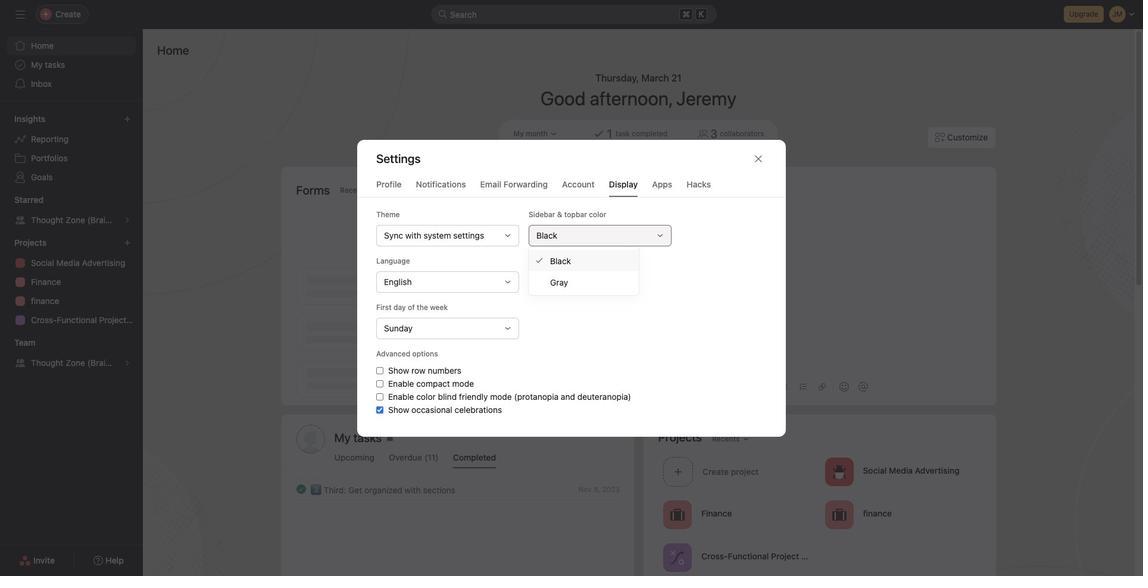 Task type: describe. For each thing, give the bounding box(es) containing it.
global element
[[0, 29, 143, 101]]

close this dialog image
[[754, 154, 764, 164]]

hide sidebar image
[[15, 10, 25, 19]]

prominent image
[[438, 10, 448, 19]]

1 briefcase image from the left
[[670, 508, 685, 522]]

projects element
[[0, 232, 143, 332]]

starred element
[[0, 189, 143, 232]]

teams element
[[0, 332, 143, 375]]

0 horizontal spatial list item
[[282, 479, 634, 500]]

1 horizontal spatial list item
[[659, 454, 820, 490]]

numbered list image
[[800, 384, 807, 391]]



Task type: locate. For each thing, give the bounding box(es) containing it.
None checkbox
[[376, 367, 384, 374]]

add profile photo image
[[296, 425, 325, 454]]

bulleted list image
[[781, 384, 788, 391]]

dialog
[[357, 140, 786, 437]]

briefcase image down bug icon
[[832, 508, 846, 522]]

briefcase image
[[670, 508, 685, 522], [832, 508, 846, 522]]

Completed checkbox
[[294, 483, 308, 497]]

toolbar
[[659, 374, 981, 400]]

settings tab list
[[357, 178, 786, 197]]

insights element
[[0, 108, 143, 189]]

briefcase image up line_and_symbols icon
[[670, 508, 685, 522]]

1 horizontal spatial briefcase image
[[832, 508, 846, 522]]

2 briefcase image from the left
[[832, 508, 846, 522]]

at mention image
[[859, 382, 868, 392]]

bug image
[[832, 465, 846, 479]]

list item
[[659, 454, 820, 490], [282, 479, 634, 500]]

link image
[[819, 384, 826, 391]]

0 horizontal spatial briefcase image
[[670, 508, 685, 522]]

completed image
[[294, 483, 308, 497]]

None checkbox
[[376, 380, 384, 388], [376, 393, 384, 401], [376, 407, 384, 414], [376, 380, 384, 388], [376, 393, 384, 401], [376, 407, 384, 414]]

line_and_symbols image
[[670, 551, 685, 565]]



Task type: vqa. For each thing, say whether or not it's contained in the screenshot.
leftmost list item
yes



